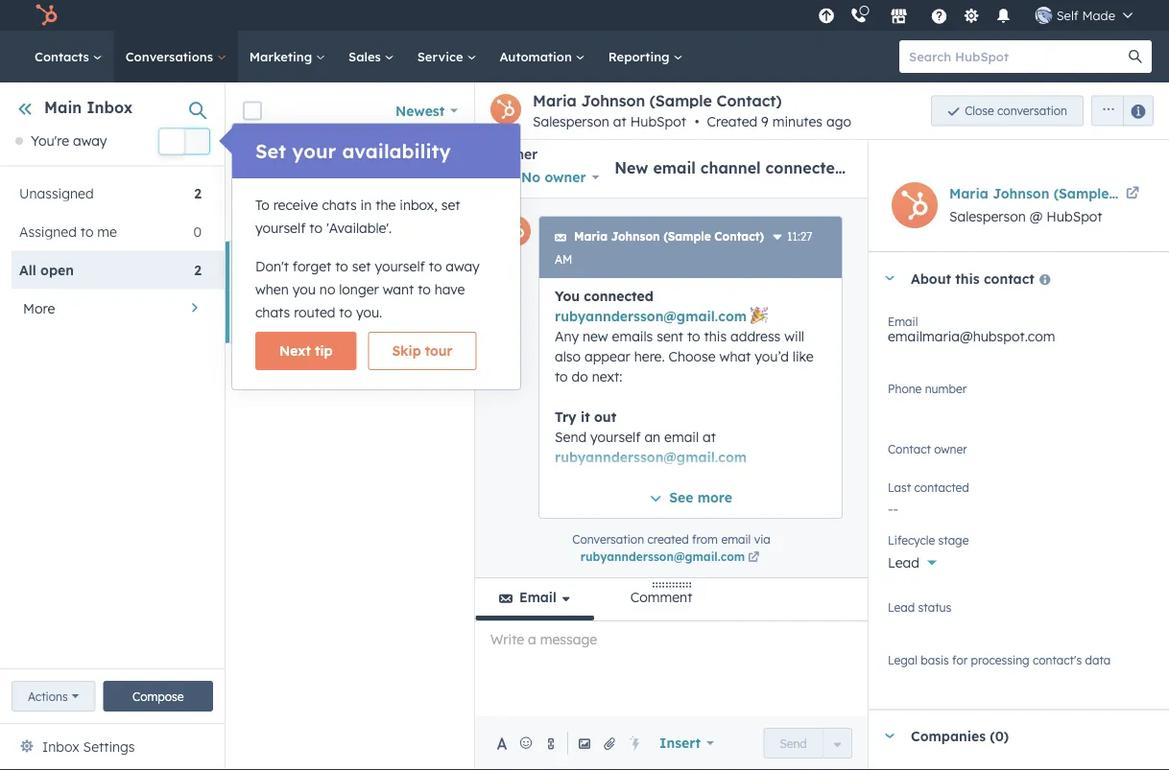 Task type: describe. For each thing, give the bounding box(es) containing it.
Search HubSpot search field
[[899, 40, 1135, 73]]

personalize your emails with a team signature.
[[555, 509, 782, 546]]

set inside the to receive chats in the inbox, set yourself to 'available'.
[[441, 197, 460, 214]]

out
[[594, 408, 616, 425]]

here. inside the new email channel connected to hubspot you connected rubyanndersson@gmail.com any new emails sent to this address will also appear here. choose what you'd like to do next:  try
[[895, 310, 925, 327]]

like inside you connected rubyanndersson@gmail.com 🎉 any new emails sent to this address will also appear here. choose what you'd like to do next:
[[793, 347, 814, 364]]

lead for lead
[[888, 555, 919, 572]]

marketplaces image
[[890, 9, 908, 26]]

0 vertical spatial no
[[521, 169, 540, 186]]

inbox settings
[[42, 739, 135, 756]]

no
[[319, 281, 335, 298]]

conversation
[[572, 532, 644, 546]]

0 vertical spatial rubyanndersson@gmail.com link
[[555, 307, 747, 324]]

11m for the email from maria johnson (sample contact) with subject new email channel connected to hubspot row at the top of the page
[[442, 261, 463, 275]]

see more button
[[649, 486, 732, 510]]

rubyanndersson@gmail.com inside you connected rubyanndersson@gmail.com 🎉 any new emails sent to this address will also appear here. choose what you'd like to do next:
[[555, 307, 747, 324]]

you
[[292, 281, 316, 298]]

an
[[644, 428, 661, 445]]

marketing
[[249, 48, 316, 64]]

sent inside you connected rubyanndersson@gmail.com 🎉 any new emails sent to this address will also appear here. choose what you'd like to do next:
[[657, 327, 683, 344]]

salesperson inside "maria johnson (sample contact) salesperson at hubspot • created 9 minutes ago"
[[533, 113, 609, 130]]

calling icon button
[[842, 3, 875, 28]]

also inside you connected rubyanndersson@gmail.com 🎉 any new emails sent to this address will also appear here. choose what you'd like to do next:
[[555, 347, 581, 364]]

set inside don't forget to set yourself to away when you no longer want to have chats routed to you.
[[352, 258, 371, 275]]

1 vertical spatial inbox
[[42, 739, 79, 756]]

🎉
[[751, 307, 764, 324]]

last
[[888, 480, 911, 495]]

like inside the new email channel connected to hubspot you connected rubyanndersson@gmail.com any new emails sent to this address will also appear here. choose what you'd like to do next:  try
[[1053, 310, 1074, 327]]

calling icon image
[[850, 7, 867, 25]]

skip
[[392, 343, 421, 359]]

main inbox
[[44, 98, 133, 117]]

phone number
[[888, 382, 967, 396]]

insert button
[[647, 725, 726, 763]]

about this contact
[[911, 270, 1035, 287]]

am)
[[635, 185, 660, 202]]

service link
[[406, 31, 488, 83]]

settings image
[[963, 8, 980, 25]]

do inside you connected rubyanndersson@gmail.com 🎉 any new emails sent to this address will also appear here. choose what you'd like to do next:
[[572, 368, 588, 384]]

emails inside "personalize your emails with a team signature."
[[662, 509, 703, 526]]

sent inside the new email channel connected to hubspot you connected rubyanndersson@gmail.com any new emails sent to this address will also appear here. choose what you'd like to do next:  try
[[664, 310, 691, 327]]

comment button
[[606, 579, 716, 621]]

at inside try it out send yourself an email at rubyanndersson@gmail.com
[[703, 428, 716, 445]]

you'd inside you connected rubyanndersson@gmail.com 🎉 any new emails sent to this address will also appear here. choose what you'd like to do next:
[[755, 347, 789, 364]]

contact
[[984, 270, 1035, 287]]

companies (0)
[[911, 728, 1009, 745]]

maria johnson (sample contact) up want
[[280, 258, 519, 277]]

to inside 'form from maria johnson (sample contact) with subject (no subject)' row
[[802, 185, 815, 202]]

chats inside don't forget to set yourself to away when you no longer want to have chats routed to you.
[[255, 304, 290, 321]]

reporting link
[[597, 31, 694, 83]]

address inside the new email channel connected to hubspot you connected rubyanndersson@gmail.com any new emails sent to this address will also appear here. choose what you'd like to do next:  try
[[738, 310, 788, 327]]

contact) up the (nov
[[471, 156, 538, 176]]

it
[[581, 408, 590, 425]]

availability
[[342, 139, 451, 163]]

basis
[[921, 653, 949, 668]]

try inside the new email channel connected to hubspot you connected rubyanndersson@gmail.com any new emails sent to this address will also appear here. choose what you'd like to do next:  try
[[1149, 310, 1168, 327]]

1 vertical spatial rubyanndersson@gmail.com link
[[555, 448, 747, 465]]

new for new email channel connected to hubspot
[[615, 158, 648, 178]]

upgrade link
[[815, 5, 839, 25]]

1 horizontal spatial inbox
[[87, 98, 133, 117]]

open
[[40, 261, 74, 278]]

what inside the new email channel connected to hubspot you connected rubyanndersson@gmail.com any new emails sent to this address will also appear here. choose what you'd like to do next:  try
[[980, 310, 1011, 327]]

next: inside the new email channel connected to hubspot you connected rubyanndersson@gmail.com any new emails sent to this address will also appear here. choose what you'd like to do next:  try
[[1115, 310, 1146, 327]]

0 horizontal spatial away
[[73, 133, 107, 149]]

caret image
[[884, 276, 896, 281]]

minutes
[[772, 113, 823, 130]]

johnson up in
[[331, 156, 397, 176]]

rubyanndersson@gmail.com inside the new email channel connected to hubspot you connected rubyanndersson@gmail.com any new emails sent to this address will also appear here. choose what you'd like to do next:  try
[[377, 310, 558, 327]]

ago
[[826, 113, 851, 130]]

close conversation
[[965, 104, 1067, 118]]

to receive chats in the inbox, set yourself to 'available'.
[[255, 197, 460, 237]]

companies
[[911, 728, 986, 745]]

do inside the new email channel connected to hubspot you connected rubyanndersson@gmail.com any new emails sent to this address will also appear here. choose what you'd like to do next:  try
[[1095, 310, 1111, 327]]

assigned to me
[[19, 223, 117, 240]]

me
[[97, 223, 117, 240]]

am
[[555, 252, 572, 266]]

choose inside you connected rubyanndersson@gmail.com 🎉 any new emails sent to this address will also appear here. choose what you'd like to do next:
[[669, 347, 716, 364]]

no owner button for contact owner
[[888, 439, 1150, 470]]

new inside 'form from maria johnson (sample contact) with subject (no subject)' row
[[692, 185, 718, 202]]

have
[[434, 281, 465, 298]]

self made
[[1056, 7, 1115, 23]]

skip tour
[[392, 343, 452, 359]]

in
[[361, 197, 372, 214]]

maria down 11:28:05 at the top of page
[[574, 229, 608, 243]]

next
[[279, 343, 311, 359]]

will for hubspot
[[792, 310, 812, 327]]

this inside dropdown button
[[955, 270, 980, 287]]

number
[[925, 382, 967, 396]]

group inside 'main content'
[[1084, 96, 1154, 126]]

forget
[[293, 258, 331, 275]]

email inside the new email channel connected to hubspot you connected rubyanndersson@gmail.com any new emails sent to this address will also appear here. choose what you'd like to do next:  try
[[315, 285, 352, 303]]

johnson up the longer
[[326, 258, 388, 277]]

johnson down am)
[[611, 229, 660, 243]]

here. inside you connected rubyanndersson@gmail.com 🎉 any new emails sent to this address will also appear here. choose what you'd like to do next:
[[634, 347, 665, 364]]

also for (nov
[[903, 185, 929, 202]]

more
[[23, 300, 55, 317]]

you inside the new email channel connected to hubspot you connected rubyanndersson@gmail.com any new emails sent to this address will also appear here. choose what you'd like to do next:  try
[[280, 310, 304, 327]]

maria johnson (sample contact) link
[[949, 182, 1169, 205]]

contact) inside "maria johnson (sample contact) salesperson at hubspot • created 9 minutes ago"
[[717, 91, 782, 110]]

connected inside 'form from maria johnson (sample contact) with subject (no subject)' row
[[308, 185, 374, 202]]

automation
[[499, 48, 576, 64]]

2 vertical spatial rubyanndersson@gmail.com link
[[580, 549, 762, 566]]

emails inside the new email channel connected to hubspot you connected rubyanndersson@gmail.com any new emails sent to this address will also appear here. choose what you'd like to do next:  try
[[619, 310, 660, 327]]

email button
[[475, 579, 595, 621]]

2 form from the left
[[845, 185, 875, 202]]

1 horizontal spatial salesperson
[[949, 208, 1026, 225]]

ruby anderson image
[[1035, 7, 1053, 24]]

this inside you connected rubyanndersson@gmail.com 🎉 any new emails sent to this address will also appear here. choose what you'd like to do next:
[[704, 327, 727, 344]]

you.
[[356, 304, 382, 321]]

maria inside "maria johnson (sample contact) salesperson at hubspot • created 9 minutes ago"
[[533, 91, 577, 110]]

try it out send yourself an email at rubyanndersson@gmail.com
[[555, 408, 747, 465]]

send inside try it out send yourself an email at rubyanndersson@gmail.com
[[555, 428, 587, 445]]

self made button
[[1024, 0, 1144, 31]]

new email channel connected to hubspot heading
[[615, 158, 937, 178]]

legal basis for processing contact's data
[[888, 653, 1111, 668]]

form from maria johnson (sample contact) with subject (no subject) row
[[226, 140, 1169, 242]]

owner for contact owner no owner
[[934, 442, 967, 456]]

this inside the new email channel connected to hubspot you connected rubyanndersson@gmail.com any new emails sent to this address will also appear here. choose what you'd like to do next:  try
[[711, 310, 734, 327]]

signature.
[[555, 529, 617, 546]]

search button
[[1119, 40, 1152, 73]]

address inside you connected rubyanndersson@gmail.com 🎉 any new emails sent to this address will also appear here. choose what you'd like to do next:
[[730, 327, 781, 344]]

contacts
[[35, 48, 93, 64]]

0
[[193, 223, 202, 240]]

hubspot inside "maria johnson (sample contact) salesperson at hubspot • created 9 minutes ago"
[[630, 113, 686, 130]]

this inside 'form from maria johnson (sample contact) with subject (no subject)' row
[[819, 185, 841, 202]]

11:27 am
[[555, 229, 812, 266]]

next tip
[[279, 343, 333, 359]]

a
[[737, 509, 746, 526]]

y
[[1167, 185, 1169, 202]]

your for set
[[292, 139, 336, 163]]

maria up you
[[280, 258, 322, 277]]

see more
[[669, 489, 732, 505]]

to
[[255, 197, 269, 214]]

connected up tour
[[413, 285, 483, 303]]

want
[[383, 281, 414, 298]]

owner up last contacted
[[910, 449, 949, 466]]

email emailmaria@hubspot.com
[[888, 314, 1055, 345]]

(sample up want
[[392, 258, 452, 277]]

default
[[377, 185, 424, 202]]

away inside don't forget to set yourself to away when you no longer want to have chats routed to you.
[[446, 258, 480, 275]]

yourself for try
[[590, 428, 641, 445]]

conversations
[[125, 48, 217, 64]]

personalize
[[555, 509, 626, 526]]

newest
[[396, 102, 445, 119]]

also for hubspot
[[815, 310, 841, 327]]

11:28:05
[[582, 185, 631, 202]]

channel for new email channel connected to hubspot you connected rubyanndersson@gmail.com any new emails sent to this address will also appear here. choose what you'd like to do next:  try 
[[356, 285, 409, 303]]

your for personalize
[[630, 509, 658, 526]]

contact) up have on the left
[[456, 258, 519, 277]]

salesperson @ hubspot
[[949, 208, 1102, 225]]

all open
[[19, 261, 74, 278]]

self
[[1056, 7, 1079, 23]]

close
[[965, 104, 994, 118]]

send group
[[763, 729, 852, 759]]

rubyanndersson@gmail.com down created
[[580, 549, 745, 563]]

new for new email channel connected to hubspot you connected rubyanndersson@gmail.com any new emails sent to this address will also appear here. choose what you'd like to do next:  try 
[[280, 285, 311, 303]]

hubspot inside the new email channel connected to hubspot you connected rubyanndersson@gmail.com any new emails sent to this address will also appear here. choose what you'd like to do next:  try
[[505, 285, 565, 303]]

conversation created from email via
[[572, 532, 770, 546]]

inbox,
[[400, 197, 438, 214]]

when
[[255, 281, 289, 298]]

1,
[[535, 185, 544, 202]]

new email channel connected to hubspot you connected rubyanndersson@gmail.com any new emails sent to this address will also appear here. choose what you'd like to do next:  try 
[[280, 285, 1169, 327]]

what inside you connected rubyanndersson@gmail.com 🎉 any new emails sent to this address will also appear here. choose what you'd like to do next:
[[719, 347, 751, 364]]

notifications image
[[995, 9, 1012, 26]]

next: inside you connected rubyanndersson@gmail.com 🎉 any new emails sent to this address will also appear here. choose what you'd like to do next:
[[592, 368, 622, 384]]

you're away
[[31, 133, 107, 149]]



Task type: locate. For each thing, give the bounding box(es) containing it.
close conversation button
[[931, 96, 1084, 126]]

0 vertical spatial you
[[280, 185, 304, 202]]

appear
[[933, 185, 979, 202], [845, 310, 891, 327], [584, 347, 630, 364]]

settings
[[83, 739, 135, 756]]

last contacted
[[888, 480, 969, 495]]

1 lead from the top
[[888, 555, 919, 572]]

johnson inside "maria johnson (sample contact) salesperson at hubspot • created 9 minutes ago"
[[581, 91, 645, 110]]

sales link
[[337, 31, 406, 83]]

tickets.
[[1032, 185, 1077, 202]]

1 horizontal spatial do
[[1095, 310, 1111, 327]]

2 vertical spatial yourself
[[590, 428, 641, 445]]

1 horizontal spatial chats
[[322, 197, 357, 214]]

1 vertical spatial send
[[780, 737, 807, 751]]

11m up have on the left
[[442, 261, 463, 275]]

Last contacted text field
[[888, 491, 1150, 522]]

•
[[695, 113, 699, 130]]

1 horizontal spatial your
[[630, 509, 658, 526]]

1 horizontal spatial try
[[1149, 310, 1168, 327]]

2 vertical spatial choose
[[669, 347, 716, 364]]

1 vertical spatial any
[[562, 310, 586, 327]]

1 horizontal spatial away
[[446, 258, 480, 275]]

11m inside 'form from maria johnson (sample contact) with subject (no subject)' row
[[442, 159, 463, 173]]

no inside contact owner no owner
[[888, 449, 907, 466]]

you're
[[31, 133, 69, 149]]

2 horizontal spatial what
[[1132, 185, 1163, 202]]

(sample down "you connected default ticket form (nov 1, 2023 11:28:05 am) any new submissions to this form will also appear here as tickets. choose what y"
[[663, 229, 711, 243]]

2 for all open
[[194, 261, 202, 278]]

hubspot image
[[35, 4, 58, 27]]

emails inside you connected rubyanndersson@gmail.com 🎉 any new emails sent to this address will also appear here. choose what you'd like to do next:
[[612, 327, 653, 344]]

channel inside the new email channel connected to hubspot you connected rubyanndersson@gmail.com any new emails sent to this address will also appear here. choose what you'd like to do next:  try
[[356, 285, 409, 303]]

upgrade image
[[818, 8, 835, 25]]

insert
[[659, 735, 701, 752]]

email down a
[[721, 532, 751, 546]]

main content containing maria johnson (sample contact)
[[226, 83, 1169, 771]]

2 horizontal spatial also
[[903, 185, 929, 202]]

chats inside the to receive chats in the inbox, set yourself to 'available'.
[[322, 197, 357, 214]]

to inside the to receive chats in the inbox, set yourself to 'available'.
[[309, 220, 322, 237]]

1 horizontal spatial what
[[980, 310, 1011, 327]]

11m up ticket
[[442, 159, 463, 173]]

2 vertical spatial what
[[719, 347, 751, 364]]

1 vertical spatial lead
[[888, 600, 915, 615]]

1 2 from the top
[[194, 185, 202, 201]]

caret image
[[884, 734, 896, 739]]

0 vertical spatial your
[[292, 139, 336, 163]]

away down main inbox at the left
[[73, 133, 107, 149]]

1 vertical spatial also
[[815, 310, 841, 327]]

emails down 11:27 am
[[619, 310, 660, 327]]

lead status
[[888, 600, 951, 615]]

1 horizontal spatial set
[[441, 197, 460, 214]]

also
[[903, 185, 929, 202], [815, 310, 841, 327], [555, 347, 581, 364]]

maria johnson (sample contact)
[[280, 156, 538, 176], [949, 185, 1169, 202], [574, 229, 764, 243], [280, 258, 519, 277]]

yourself down out
[[590, 428, 641, 445]]

address
[[738, 310, 788, 327], [730, 327, 781, 344]]

try
[[1149, 310, 1168, 327], [555, 408, 576, 425]]

any inside 'form from maria johnson (sample contact) with subject (no subject)' row
[[664, 185, 688, 202]]

as
[[1014, 185, 1028, 202]]

2 for unassigned
[[194, 185, 202, 201]]

0 horizontal spatial at
[[613, 113, 626, 130]]

address down 🎉 at the top
[[730, 327, 781, 344]]

you'd down 🎉 at the top
[[755, 347, 789, 364]]

0 horizontal spatial try
[[555, 408, 576, 425]]

emails up out
[[612, 327, 653, 344]]

connected down minutes
[[766, 158, 845, 178]]

0 vertical spatial away
[[73, 133, 107, 149]]

9
[[761, 113, 769, 130]]

1 horizontal spatial choose
[[929, 310, 976, 327]]

like
[[1053, 310, 1074, 327], [793, 347, 814, 364]]

email from maria johnson (sample contact) with subject new email channel connected to hubspot row
[[226, 242, 1169, 344]]

1 vertical spatial set
[[352, 258, 371, 275]]

1 vertical spatial choose
[[929, 310, 976, 327]]

1 vertical spatial what
[[980, 310, 1011, 327]]

appear for hubspot
[[845, 310, 891, 327]]

what inside 'form from maria johnson (sample contact) with subject (no subject)' row
[[1132, 185, 1163, 202]]

0 vertical spatial emails
[[619, 310, 660, 327]]

(sample up •
[[650, 91, 712, 110]]

choose down the new email channel connected to hubspot you connected rubyanndersson@gmail.com any new emails sent to this address will also appear here. choose what you'd like to do next:  try
[[669, 347, 716, 364]]

0 vertical spatial new
[[615, 158, 648, 178]]

email down caret icon on the right top
[[888, 314, 918, 329]]

inbox
[[87, 98, 133, 117], [42, 739, 79, 756]]

email up routed
[[315, 285, 352, 303]]

will inside the new email channel connected to hubspot you connected rubyanndersson@gmail.com any new emails sent to this address will also appear here. choose what you'd like to do next:  try
[[792, 310, 812, 327]]

conversation
[[997, 104, 1067, 118]]

you'd down about this contact dropdown button
[[1015, 310, 1049, 327]]

sent down 11:27 am
[[664, 310, 691, 327]]

lead button
[[888, 544, 1150, 576]]

connected up the 'available'.
[[308, 185, 374, 202]]

at
[[613, 113, 626, 130], [703, 428, 716, 445]]

salesperson up no owner
[[533, 113, 609, 130]]

0 horizontal spatial set
[[352, 258, 371, 275]]

2 up 0 at the left top
[[194, 185, 202, 201]]

owner up contacted
[[934, 442, 967, 456]]

0 vertical spatial will
[[879, 185, 899, 202]]

0 vertical spatial send
[[555, 428, 587, 445]]

what
[[1132, 185, 1163, 202], [980, 310, 1011, 327], [719, 347, 751, 364]]

(sample up ticket
[[402, 156, 466, 176]]

sent
[[664, 310, 691, 327], [657, 327, 683, 344]]

will down the new email channel connected to hubspot you connected rubyanndersson@gmail.com any new emails sent to this address will also appear here. choose what you'd like to do next:  try
[[784, 327, 804, 344]]

0 vertical spatial channel
[[700, 158, 761, 178]]

more info image
[[772, 232, 783, 243]]

0 horizontal spatial send
[[555, 428, 587, 445]]

appear inside 'form from maria johnson (sample contact) with subject (no subject)' row
[[933, 185, 979, 202]]

maria down automation link
[[533, 91, 577, 110]]

choose inside 'form from maria johnson (sample contact) with subject (no subject)' row
[[1081, 185, 1128, 202]]

group
[[1084, 96, 1154, 126]]

(sample up salesperson @ hubspot
[[1054, 185, 1109, 202]]

sent down the new email channel connected to hubspot you connected rubyanndersson@gmail.com any new emails sent to this address will also appear here. choose what you'd like to do next:  try
[[657, 327, 683, 344]]

0 vertical spatial do
[[1095, 310, 1111, 327]]

0 horizontal spatial choose
[[669, 347, 716, 364]]

no owner
[[521, 169, 586, 186]]

also inside the new email channel connected to hubspot you connected rubyanndersson@gmail.com any new emails sent to this address will also appear here. choose what you'd like to do next:  try
[[815, 310, 841, 327]]

1 horizontal spatial yourself
[[375, 258, 425, 275]]

1 horizontal spatial channel
[[700, 158, 761, 178]]

1 horizontal spatial form
[[845, 185, 875, 202]]

main content
[[226, 83, 1169, 771]]

you're away image
[[15, 137, 23, 145]]

maria left as
[[949, 185, 988, 202]]

0 horizontal spatial salesperson
[[533, 113, 609, 130]]

2 2 from the top
[[194, 261, 202, 278]]

maria
[[533, 91, 577, 110], [280, 156, 326, 176], [949, 185, 988, 202], [574, 229, 608, 243], [280, 258, 322, 277]]

1 horizontal spatial at
[[703, 428, 716, 445]]

you down am
[[555, 287, 580, 304]]

email inside email emailmaria@hubspot.com
[[888, 314, 918, 329]]

for
[[952, 653, 968, 668]]

don't
[[255, 258, 289, 275]]

0 horizontal spatial you'd
[[755, 347, 789, 364]]

set right inbox,
[[441, 197, 460, 214]]

2023
[[548, 185, 578, 202]]

you for you connected default ticket form (nov 1, 2023 11:28:05 am) any new submissions to this form will also appear here as tickets. choose what y
[[280, 185, 304, 202]]

your up created
[[630, 509, 658, 526]]

yourself up want
[[375, 258, 425, 275]]

2 lead from the top
[[888, 600, 915, 615]]

connected down 11:27 am
[[584, 287, 653, 304]]

help image
[[931, 9, 948, 26]]

new inside the new email channel connected to hubspot you connected rubyanndersson@gmail.com any new emails sent to this address will also appear here. choose what you'd like to do next:  try
[[280, 285, 311, 303]]

0 horizontal spatial appear
[[584, 347, 630, 364]]

at right an
[[703, 428, 716, 445]]

contacts link
[[23, 31, 114, 83]]

0 vertical spatial no owner button
[[490, 163, 599, 192]]

connected inside you connected rubyanndersson@gmail.com 🎉 any new emails sent to this address will also appear here. choose what you'd like to do next:
[[584, 287, 653, 304]]

link opens in a new window image
[[748, 552, 759, 563]]

like down the new email channel connected to hubspot you connected rubyanndersson@gmail.com any new emails sent to this address will also appear here. choose what you'd like to do next:  try
[[793, 347, 814, 364]]

you for you connected rubyanndersson@gmail.com 🎉 any new emails sent to this address will also appear here. choose what you'd like to do next:
[[555, 287, 580, 304]]

don't forget to set yourself to away when you no longer want to have chats routed to you.
[[255, 258, 480, 321]]

your
[[292, 139, 336, 163], [630, 509, 658, 526]]

this right about on the right of the page
[[955, 270, 980, 287]]

receive
[[273, 197, 318, 214]]

you inside you connected rubyanndersson@gmail.com 🎉 any new emails sent to this address will also appear here. choose what you'd like to do next:
[[555, 287, 580, 304]]

rubyanndersson@gmail.com link down 11:27 am
[[555, 307, 747, 324]]

contact) right tickets.
[[1113, 185, 1169, 202]]

0 vertical spatial also
[[903, 185, 929, 202]]

1 horizontal spatial send
[[780, 737, 807, 751]]

yourself inside try it out send yourself an email at rubyanndersson@gmail.com
[[590, 428, 641, 445]]

try inside try it out send yourself an email at rubyanndersson@gmail.com
[[555, 408, 576, 425]]

status
[[918, 600, 951, 615]]

Phone number text field
[[888, 378, 1150, 417]]

what down 🎉 at the top
[[719, 347, 751, 364]]

email up am)
[[653, 158, 696, 178]]

2
[[194, 185, 202, 201], [194, 261, 202, 278]]

also inside 'form from maria johnson (sample contact) with subject (no subject)' row
[[903, 185, 929, 202]]

1 horizontal spatial new
[[615, 158, 648, 178]]

lead
[[888, 555, 919, 572], [888, 600, 915, 615]]

owner for no owner
[[545, 169, 586, 186]]

'available'.
[[326, 220, 392, 237]]

lifecycle
[[888, 533, 935, 548]]

settings link
[[960, 5, 984, 25]]

self made menu
[[813, 0, 1146, 31]]

what left the y
[[1132, 185, 1163, 202]]

0 vertical spatial inbox
[[87, 98, 133, 117]]

see
[[669, 489, 693, 505]]

no owner button up last contacted text box
[[888, 439, 1150, 470]]

help button
[[923, 0, 956, 31]]

2 horizontal spatial appear
[[933, 185, 979, 202]]

this down new email channel connected to hubspot heading
[[819, 185, 841, 202]]

send inside send button
[[780, 737, 807, 751]]

inbox right main
[[87, 98, 133, 117]]

1 vertical spatial sent
[[657, 327, 683, 344]]

0 vertical spatial email
[[888, 314, 918, 329]]

0 vertical spatial at
[[613, 113, 626, 130]]

tip
[[315, 343, 333, 359]]

1 vertical spatial 11m
[[442, 261, 463, 275]]

1 11m from the top
[[442, 159, 463, 173]]

1 vertical spatial new
[[590, 310, 615, 327]]

1 vertical spatial you'd
[[755, 347, 789, 364]]

appear inside you connected rubyanndersson@gmail.com 🎉 any new emails sent to this address will also appear here. choose what you'd like to do next:
[[584, 347, 630, 364]]

your inside "personalize your emails with a team signature."
[[630, 509, 658, 526]]

2 11m from the top
[[442, 261, 463, 275]]

0 horizontal spatial like
[[793, 347, 814, 364]]

maria johnson (sample contact) up default
[[280, 156, 538, 176]]

hubspot link
[[23, 4, 72, 27]]

row group containing maria johnson (sample contact)
[[226, 140, 1169, 344]]

new inside you connected rubyanndersson@gmail.com 🎉 any new emails sent to this address will also appear here. choose what you'd like to do next:
[[583, 327, 608, 344]]

0 horizontal spatial channel
[[356, 285, 409, 303]]

lead inside popup button
[[888, 555, 919, 572]]

any inside you connected rubyanndersson@gmail.com 🎉 any new emails sent to this address will also appear here. choose what you'd like to do next:
[[555, 327, 579, 344]]

1 vertical spatial do
[[572, 368, 588, 384]]

no down owner
[[521, 169, 540, 186]]

0 horizontal spatial no owner button
[[490, 163, 599, 192]]

like down about this contact dropdown button
[[1053, 310, 1074, 327]]

salesperson down here
[[949, 208, 1026, 225]]

0 horizontal spatial what
[[719, 347, 751, 364]]

johnson down the "reporting"
[[581, 91, 645, 110]]

your right set
[[292, 139, 336, 163]]

11:27
[[787, 229, 812, 243]]

the
[[375, 197, 396, 214]]

0 horizontal spatial yourself
[[255, 220, 306, 237]]

2 horizontal spatial choose
[[1081, 185, 1128, 202]]

2 vertical spatial also
[[555, 347, 581, 364]]

appear up out
[[584, 347, 630, 364]]

maria up "receive"
[[280, 156, 326, 176]]

johnson up salesperson @ hubspot
[[993, 185, 1049, 202]]

next:
[[1115, 310, 1146, 327], [592, 368, 622, 384]]

notifications button
[[987, 0, 1020, 31]]

appear inside the new email channel connected to hubspot you connected rubyanndersson@gmail.com any new emails sent to this address will also appear here. choose what you'd like to do next:  try
[[845, 310, 891, 327]]

no owner button down owner
[[490, 163, 599, 192]]

maria johnson (sample contact) down am)
[[574, 229, 764, 243]]

appear for (nov
[[933, 185, 979, 202]]

via
[[754, 532, 770, 546]]

contact) left more info image
[[714, 229, 764, 243]]

no up last
[[888, 449, 907, 466]]

0 vertical spatial salesperson
[[533, 113, 609, 130]]

companies (0) button
[[869, 711, 1150, 762]]

maria johnson (sample contact) salesperson at hubspot • created 9 minutes ago
[[533, 91, 851, 130]]

yourself inside the to receive chats in the inbox, set yourself to 'available'.
[[255, 220, 306, 237]]

from
[[692, 532, 718, 546]]

you down you
[[280, 310, 304, 327]]

connected down no
[[308, 310, 374, 327]]

1 vertical spatial away
[[446, 258, 480, 275]]

1 horizontal spatial here.
[[895, 310, 925, 327]]

ticket
[[428, 185, 463, 202]]

yourself inside don't forget to set yourself to away when you no longer want to have chats routed to you.
[[375, 258, 425, 275]]

1 vertical spatial you
[[555, 287, 580, 304]]

also up it
[[555, 347, 581, 364]]

at inside "maria johnson (sample contact) salesperson at hubspot • created 9 minutes ago"
[[613, 113, 626, 130]]

also right 🎉 at the top
[[815, 310, 841, 327]]

rubyanndersson@gmail.com link down an
[[555, 448, 747, 465]]

away up have on the left
[[446, 258, 480, 275]]

this left 🎉 at the top
[[711, 310, 734, 327]]

0 vertical spatial lead
[[888, 555, 919, 572]]

(sample inside "maria johnson (sample contact) salesperson at hubspot • created 9 minutes ago"
[[650, 91, 712, 110]]

main
[[44, 98, 82, 117]]

stage
[[938, 533, 969, 548]]

will inside 'form from maria johnson (sample contact) with subject (no subject)' row
[[879, 185, 899, 202]]

yourself for don't
[[375, 258, 425, 275]]

1 form from the left
[[466, 185, 497, 202]]

link opens in a new window image
[[748, 549, 759, 566]]

channel up "you connected default ticket form (nov 1, 2023 11:28:05 am) any new submissions to this form will also appear here as tickets. choose what y"
[[700, 158, 761, 178]]

rubyanndersson@gmail.com down 11:27 am
[[555, 307, 747, 324]]

(nov
[[500, 185, 531, 202]]

service
[[417, 48, 467, 64]]

email inside button
[[519, 589, 556, 606]]

email inside try it out send yourself an email at rubyanndersson@gmail.com
[[664, 428, 699, 445]]

choose right tickets.
[[1081, 185, 1128, 202]]

contacted
[[914, 480, 969, 495]]

email for email
[[519, 589, 556, 606]]

contact) up 9
[[717, 91, 782, 110]]

will
[[879, 185, 899, 202], [792, 310, 812, 327], [784, 327, 804, 344]]

0 vertical spatial choose
[[1081, 185, 1128, 202]]

0 vertical spatial 2
[[194, 185, 202, 201]]

lead for lead status
[[888, 600, 915, 615]]

set
[[441, 197, 460, 214], [352, 258, 371, 275]]

what up emailmaria@hubspot.com
[[980, 310, 1011, 327]]

set up the longer
[[352, 258, 371, 275]]

1 vertical spatial appear
[[845, 310, 891, 327]]

1 vertical spatial try
[[555, 408, 576, 425]]

row group
[[226, 140, 1169, 344]]

phone
[[888, 382, 922, 396]]

all
[[19, 261, 36, 278]]

0 vertical spatial yourself
[[255, 220, 306, 237]]

here. down caret icon on the right top
[[895, 310, 925, 327]]

search image
[[1129, 50, 1142, 63]]

any inside the new email channel connected to hubspot you connected rubyanndersson@gmail.com any new emails sent to this address will also appear here. choose what you'd like to do next:  try
[[562, 310, 586, 327]]

chats down when
[[255, 304, 290, 321]]

you inside 'form from maria johnson (sample contact) with subject (no subject)' row
[[280, 185, 304, 202]]

contact's
[[1033, 653, 1082, 668]]

rubyanndersson@gmail.com link down 'conversation created from email via' in the bottom of the page
[[580, 549, 762, 566]]

choose inside the new email channel connected to hubspot you connected rubyanndersson@gmail.com any new emails sent to this address will also appear here. choose what you'd like to do next:  try
[[929, 310, 976, 327]]

0 horizontal spatial form
[[466, 185, 497, 202]]

1 vertical spatial at
[[703, 428, 716, 445]]

2 horizontal spatial yourself
[[590, 428, 641, 445]]

lead left the status
[[888, 600, 915, 615]]

set your availability
[[255, 139, 451, 163]]

11m inside the email from maria johnson (sample contact) with subject new email channel connected to hubspot row
[[442, 261, 463, 275]]

email for email emailmaria@hubspot.com
[[888, 314, 918, 329]]

new inside the new email channel connected to hubspot you connected rubyanndersson@gmail.com any new emails sent to this address will also appear here. choose what you'd like to do next:  try
[[590, 310, 615, 327]]

2 down 0 at the left top
[[194, 261, 202, 278]]

will for (nov
[[879, 185, 899, 202]]

channel for new email channel connected to hubspot
[[700, 158, 761, 178]]

at down the "reporting"
[[613, 113, 626, 130]]

reporting
[[608, 48, 673, 64]]

0 horizontal spatial next:
[[592, 368, 622, 384]]

maria johnson (sample contact) up @
[[949, 185, 1169, 202]]

0 vertical spatial any
[[664, 185, 688, 202]]

lead down lifecycle on the right
[[888, 555, 919, 572]]

channel up you.
[[356, 285, 409, 303]]

new up am)
[[615, 158, 648, 178]]

rubyanndersson@gmail.com down an
[[555, 448, 747, 465]]

1 vertical spatial will
[[792, 310, 812, 327]]

form left the (nov
[[466, 185, 497, 202]]

1 horizontal spatial appear
[[845, 310, 891, 327]]

you'd inside the new email channel connected to hubspot you connected rubyanndersson@gmail.com any new emails sent to this address will also appear here. choose what you'd like to do next:  try
[[1015, 310, 1049, 327]]

owner right 1,
[[545, 169, 586, 186]]

2 vertical spatial appear
[[584, 347, 630, 364]]

assigned
[[19, 223, 77, 240]]

unassigned
[[19, 185, 94, 201]]

no owner button for owner
[[490, 163, 599, 192]]

this down the new email channel connected to hubspot you connected rubyanndersson@gmail.com any new emails sent to this address will also appear here. choose what you'd like to do next:  try
[[704, 327, 727, 344]]

11m
[[442, 159, 463, 173], [442, 261, 463, 275]]

1 vertical spatial email
[[519, 589, 556, 606]]

you'd
[[1015, 310, 1049, 327], [755, 347, 789, 364]]

will inside you connected rubyanndersson@gmail.com 🎉 any new emails sent to this address will also appear here. choose what you'd like to do next:
[[784, 327, 804, 344]]

you connected rubyanndersson@gmail.com 🎉 any new emails sent to this address will also appear here. choose what you'd like to do next:
[[555, 287, 814, 384]]

2 vertical spatial any
[[555, 327, 579, 344]]

1 horizontal spatial you'd
[[1015, 310, 1049, 327]]

rubyanndersson@gmail.com link
[[555, 307, 747, 324], [555, 448, 747, 465], [580, 549, 762, 566]]

newest button
[[383, 92, 470, 130]]

new up routed
[[280, 285, 311, 303]]

longer
[[339, 281, 379, 298]]

here. down the email from maria johnson (sample contact) with subject new email channel connected to hubspot row at the top of the page
[[634, 347, 665, 364]]

you right to
[[280, 185, 304, 202]]

0 vertical spatial set
[[441, 197, 460, 214]]

inbox settings link
[[42, 736, 135, 759]]

1 vertical spatial no
[[888, 449, 907, 466]]

email right an
[[664, 428, 699, 445]]

2 vertical spatial you
[[280, 310, 304, 327]]

1 vertical spatial 2
[[194, 261, 202, 278]]

chats left in
[[322, 197, 357, 214]]

1 vertical spatial salesperson
[[949, 208, 1026, 225]]

0 horizontal spatial inbox
[[42, 739, 79, 756]]

set
[[255, 139, 286, 163]]

0 vertical spatial appear
[[933, 185, 979, 202]]

appear down caret icon on the right top
[[845, 310, 891, 327]]

11m for 'form from maria johnson (sample contact) with subject (no subject)' row
[[442, 159, 463, 173]]

will right 🎉 at the top
[[792, 310, 812, 327]]

owner
[[494, 146, 538, 163]]

0 vertical spatial chats
[[322, 197, 357, 214]]

created
[[647, 532, 689, 546]]

0 vertical spatial next:
[[1115, 310, 1146, 327]]

1 horizontal spatial like
[[1053, 310, 1074, 327]]

1 horizontal spatial email
[[888, 314, 918, 329]]

data
[[1085, 653, 1111, 668]]

1 vertical spatial new
[[280, 285, 311, 303]]

0 vertical spatial here.
[[895, 310, 925, 327]]



Task type: vqa. For each thing, say whether or not it's contained in the screenshot.
progress bar
no



